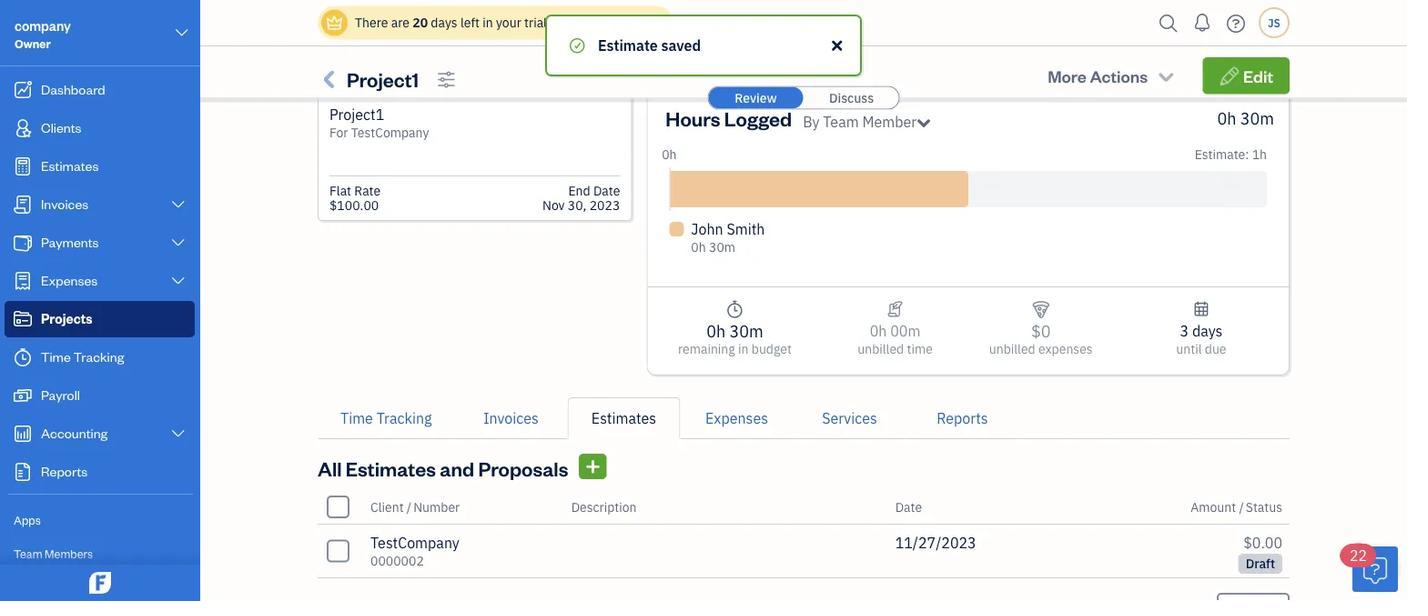 Task type: vqa. For each thing, say whether or not it's contained in the screenshot.
report
no



Task type: describe. For each thing, give the bounding box(es) containing it.
main element
[[0, 0, 246, 602]]

team inside field
[[823, 112, 859, 132]]

projects link
[[5, 301, 195, 338]]

dashboard
[[41, 81, 105, 98]]

more actions
[[1048, 65, 1148, 87]]

calendar image
[[1194, 299, 1210, 321]]

days inside 3 days until due
[[1193, 322, 1223, 341]]

upgrade account link
[[554, 14, 659, 31]]

apps
[[14, 513, 41, 528]]

amount / status
[[1191, 499, 1283, 516]]

time
[[908, 341, 933, 358]]

time inside main element
[[41, 348, 71, 366]]

team members link
[[5, 539, 195, 571]]

invoices inside main element
[[41, 195, 89, 213]]

estimate saved
[[598, 36, 701, 55]]

2 vertical spatial estimates
[[346, 456, 436, 482]]

and
[[440, 456, 475, 482]]

Hours Logged Group By field
[[803, 111, 932, 133]]

testcompany 0000002
[[371, 534, 460, 570]]

accounting
[[41, 425, 108, 442]]

due
[[1206, 341, 1227, 358]]

description
[[572, 499, 637, 516]]

flat
[[330, 183, 352, 199]]

$0.00
[[1244, 534, 1283, 553]]

0h 00m unbilled time
[[858, 322, 933, 358]]

by team member
[[803, 112, 917, 132]]

chart image
[[12, 425, 34, 444]]

nov
[[543, 197, 565, 214]]

testcompany inside project1 for testcompany
[[351, 124, 429, 141]]

11/27/2023
[[896, 534, 977, 553]]

estimate saved status
[[0, 15, 1408, 76]]

resource center badge image
[[1353, 547, 1399, 593]]

unbilled inside $0 unbilled expenses
[[990, 341, 1036, 358]]

0 horizontal spatial in
[[483, 14, 493, 31]]

by
[[803, 112, 820, 132]]

budget
[[752, 341, 792, 358]]

tracking inside main element
[[73, 348, 124, 366]]

account
[[611, 14, 659, 31]]

unbilled inside "0h 00m unbilled time"
[[858, 341, 905, 358]]

11/27/2023 link
[[889, 525, 1089, 579]]

go to help image
[[1222, 10, 1251, 37]]

chevron large down image for payments
[[170, 236, 187, 250]]

payroll
[[41, 387, 80, 404]]

3
[[1181, 322, 1189, 341]]

payments
[[41, 234, 99, 251]]

pencil image
[[1220, 66, 1241, 85]]

client link
[[371, 499, 407, 516]]

search image
[[1155, 10, 1184, 37]]

apps link
[[5, 505, 195, 537]]

project1 for project1 for testcompany
[[330, 105, 385, 124]]

smith
[[727, 220, 765, 239]]

chevron large down image for accounting
[[170, 427, 187, 442]]

discuss link
[[805, 87, 899, 109]]

john smith 0h 30m
[[692, 220, 765, 256]]

3 days until due
[[1177, 322, 1227, 358]]

saved
[[662, 36, 701, 55]]

company owner
[[15, 17, 71, 51]]

money image
[[12, 387, 34, 405]]

1 vertical spatial date
[[896, 499, 923, 516]]

client
[[371, 499, 404, 516]]

payroll link
[[5, 378, 195, 414]]

project image
[[12, 311, 34, 329]]

all
[[318, 456, 342, 482]]

end
[[569, 183, 591, 199]]

create estimate image
[[585, 456, 602, 478]]

invoice image
[[12, 196, 34, 214]]

project1 for testcompany
[[330, 105, 429, 141]]

clients
[[41, 119, 82, 136]]

1 vertical spatial reports link
[[5, 454, 195, 491]]

hours logged button
[[670, 57, 759, 79]]

status link
[[1247, 499, 1283, 516]]

1 vertical spatial logged
[[725, 105, 792, 131]]

1 vertical spatial testcompany
[[371, 534, 460, 553]]

22 button
[[1341, 545, 1399, 593]]

$100.00
[[330, 197, 379, 214]]

1 horizontal spatial invoices
[[484, 409, 539, 428]]

flat rate $100.00
[[330, 183, 381, 214]]

payment image
[[12, 234, 34, 252]]

0 vertical spatial time tracking link
[[5, 340, 195, 376]]

proposals
[[478, 456, 569, 482]]

left
[[461, 14, 480, 31]]

/ for status
[[1240, 499, 1245, 516]]

settings for this project image
[[437, 69, 456, 90]]

remaining
[[678, 341, 736, 358]]

notifications image
[[1188, 5, 1218, 41]]

expense image
[[12, 272, 34, 291]]

1 vertical spatial estimates
[[592, 409, 657, 428]]

company
[[15, 17, 71, 34]]

amount
[[1191, 499, 1237, 516]]

number
[[414, 499, 460, 516]]

are
[[391, 14, 410, 31]]

expenses
[[1039, 341, 1093, 358]]

date link
[[896, 499, 923, 516]]

for
[[330, 124, 348, 141]]

members
[[45, 547, 93, 562]]

services
[[823, 409, 878, 428]]

services link
[[794, 398, 907, 440]]

profitability
[[805, 59, 880, 78]]

estimate: 1h
[[1195, 146, 1268, 163]]

status
[[1247, 499, 1283, 516]]

review
[[735, 89, 777, 106]]

profitability button
[[805, 57, 880, 79]]

accounting link
[[5, 416, 195, 453]]

upgrade
[[557, 14, 608, 31]]

0 vertical spatial days
[[431, 14, 458, 31]]

trial.
[[525, 14, 551, 31]]

2023
[[590, 197, 620, 214]]



Task type: locate. For each thing, give the bounding box(es) containing it.
0 horizontal spatial reports
[[41, 463, 88, 480]]

hours
[[670, 59, 709, 78], [666, 105, 721, 131]]

estimates link up create estimate icon
[[568, 398, 681, 440]]

expenses down payments
[[41, 272, 98, 289]]

30m for 0h 30m
[[1241, 107, 1275, 129]]

1 vertical spatial expenses
[[706, 409, 769, 428]]

0h 30m remaining in budget
[[678, 321, 792, 358]]

days
[[431, 14, 458, 31], [1193, 322, 1223, 341]]

team inside "link"
[[14, 547, 42, 562]]

1 vertical spatial 30m
[[709, 239, 736, 256]]

testcompany right for
[[351, 124, 429, 141]]

actions
[[1091, 65, 1148, 87]]

0 vertical spatial 30m
[[1241, 107, 1275, 129]]

0 horizontal spatial reports link
[[5, 454, 195, 491]]

0 horizontal spatial time tracking link
[[5, 340, 195, 376]]

1 vertical spatial chevron large down image
[[170, 274, 187, 289]]

project1 down projects 'image'
[[330, 105, 385, 124]]

tracking
[[73, 348, 124, 366], [377, 409, 432, 428]]

1 vertical spatial invoices
[[484, 409, 539, 428]]

0 horizontal spatial team
[[14, 547, 42, 562]]

in
[[483, 14, 493, 31], [739, 341, 749, 358]]

unbilled
[[858, 341, 905, 358], [990, 341, 1036, 358]]

time tracking link up payroll link
[[5, 340, 195, 376]]

1 horizontal spatial reports
[[937, 409, 989, 428]]

0 vertical spatial expenses link
[[5, 263, 195, 300]]

0 vertical spatial estimates
[[41, 157, 99, 174]]

time tracking
[[41, 348, 124, 366], [341, 409, 432, 428]]

0 horizontal spatial days
[[431, 14, 458, 31]]

close image
[[829, 35, 846, 56]]

0 vertical spatial team
[[823, 112, 859, 132]]

project1 up project1 for testcompany
[[347, 66, 419, 92]]

30m inside 0h 30m remaining in budget
[[730, 321, 764, 342]]

time right timer icon
[[41, 348, 71, 366]]

1 horizontal spatial time
[[341, 409, 373, 428]]

estimates
[[41, 157, 99, 174], [592, 409, 657, 428], [346, 456, 436, 482]]

1 horizontal spatial unbilled
[[990, 341, 1036, 358]]

invoices link up the payments link on the left of page
[[5, 187, 195, 223]]

hours logged down saved
[[670, 59, 759, 78]]

testcompany down client / number
[[371, 534, 460, 553]]

30m inside john smith 0h 30m
[[709, 239, 736, 256]]

3 chevron large down image from the top
[[170, 427, 187, 442]]

0 horizontal spatial time tracking
[[41, 348, 124, 366]]

0h inside john smith 0h 30m
[[692, 239, 706, 256]]

0 vertical spatial invoices link
[[5, 187, 195, 223]]

1h
[[1253, 146, 1268, 163]]

0 vertical spatial estimates link
[[5, 148, 195, 185]]

1 horizontal spatial invoices link
[[455, 398, 568, 440]]

estimates link down clients link
[[5, 148, 195, 185]]

30m for 0h 30m remaining in budget
[[730, 321, 764, 342]]

1 vertical spatial hours logged
[[666, 105, 792, 131]]

in left budget
[[739, 341, 749, 358]]

days right 20
[[431, 14, 458, 31]]

2 horizontal spatial estimates
[[592, 409, 657, 428]]

estimates inside main element
[[41, 157, 99, 174]]

1 horizontal spatial days
[[1193, 322, 1223, 341]]

1 horizontal spatial reports link
[[907, 398, 1019, 440]]

hours down hours logged button
[[666, 105, 721, 131]]

reports
[[937, 409, 989, 428], [41, 463, 88, 480]]

1 horizontal spatial estimates link
[[568, 398, 681, 440]]

/ for number
[[407, 499, 412, 516]]

time tracking inside main element
[[41, 348, 124, 366]]

1 horizontal spatial in
[[739, 341, 749, 358]]

0 horizontal spatial estimates link
[[5, 148, 195, 185]]

tracking down projects link
[[73, 348, 124, 366]]

30,
[[568, 197, 587, 214]]

rate
[[355, 183, 381, 199]]

1 vertical spatial time tracking
[[341, 409, 432, 428]]

projects
[[41, 310, 92, 327]]

in inside 0h 30m remaining in budget
[[739, 341, 749, 358]]

1 vertical spatial reports
[[41, 463, 88, 480]]

estimates link for the bottommost "invoices" link
[[568, 398, 681, 440]]

hours down saved
[[670, 59, 709, 78]]

1 vertical spatial js
[[342, 73, 359, 92]]

Items per page: field
[[1218, 594, 1290, 602]]

0 horizontal spatial js
[[342, 73, 359, 92]]

1 horizontal spatial time tracking link
[[318, 398, 455, 440]]

expenses link
[[5, 263, 195, 300], [681, 398, 794, 440]]

js
[[1269, 15, 1281, 30], [342, 73, 359, 92]]

time tracking link up all
[[318, 398, 455, 440]]

hours logged down hours logged button
[[666, 105, 792, 131]]

team
[[823, 112, 859, 132], [14, 547, 42, 562]]

2 vertical spatial 30m
[[730, 321, 764, 342]]

chevron large down image for invoices
[[170, 198, 187, 212]]

1 horizontal spatial tracking
[[377, 409, 432, 428]]

0 vertical spatial date
[[594, 183, 620, 199]]

0 vertical spatial tracking
[[73, 348, 124, 366]]

1 vertical spatial days
[[1193, 322, 1223, 341]]

time
[[41, 348, 71, 366], [341, 409, 373, 428]]

project1
[[347, 66, 419, 92], [330, 105, 385, 124]]

expenses link down remaining
[[681, 398, 794, 440]]

0 horizontal spatial expenses
[[41, 272, 98, 289]]

report image
[[12, 464, 34, 482]]

invoices link
[[5, 187, 195, 223], [455, 398, 568, 440]]

estimate image
[[12, 158, 34, 176]]

1 vertical spatial tracking
[[377, 409, 432, 428]]

time tracking link
[[5, 340, 195, 376], [318, 398, 455, 440]]

days down calendar image
[[1193, 322, 1223, 341]]

1 horizontal spatial js
[[1269, 15, 1281, 30]]

00m
[[891, 322, 921, 341]]

logged inside button
[[712, 59, 759, 78]]

0h for 0h
[[662, 146, 677, 163]]

estimates link for clients link
[[5, 148, 195, 185]]

0 vertical spatial in
[[483, 14, 493, 31]]

1 horizontal spatial expenses
[[706, 409, 769, 428]]

hours inside button
[[670, 59, 709, 78]]

0000002
[[371, 553, 424, 570]]

estimates link
[[5, 148, 195, 185], [568, 398, 681, 440]]

0 vertical spatial reports link
[[907, 398, 1019, 440]]

team down discuss link
[[823, 112, 859, 132]]

expenses image
[[1032, 299, 1051, 321]]

more
[[1048, 65, 1087, 87]]

0 vertical spatial testcompany
[[351, 124, 429, 141]]

2 vertical spatial chevron large down image
[[170, 427, 187, 442]]

logged left by
[[725, 105, 792, 131]]

1 horizontal spatial time tracking
[[341, 409, 432, 428]]

date inside end date nov 30, 2023
[[594, 183, 620, 199]]

0 horizontal spatial invoices
[[41, 195, 89, 213]]

there
[[355, 14, 388, 31]]

time tracking up all
[[341, 409, 432, 428]]

unbilled down the expenses image at the right of page
[[990, 341, 1036, 358]]

description link
[[572, 499, 637, 516]]

1 vertical spatial project1
[[330, 105, 385, 124]]

expenses link up projects link
[[5, 263, 195, 300]]

invoices image
[[887, 299, 904, 321]]

client image
[[12, 119, 34, 138]]

estimates up create estimate icon
[[592, 409, 657, 428]]

0 vertical spatial project1
[[347, 66, 419, 92]]

date
[[594, 183, 620, 199], [896, 499, 923, 516]]

project1 for project1
[[347, 66, 419, 92]]

estimate
[[598, 36, 658, 55]]

chevron large down image
[[170, 198, 187, 212], [170, 236, 187, 250], [170, 427, 187, 442]]

1 vertical spatial invoices link
[[455, 398, 568, 440]]

success image
[[569, 35, 586, 56]]

number link
[[414, 499, 460, 516]]

0 horizontal spatial unbilled
[[858, 341, 905, 358]]

0 vertical spatial chevron large down image
[[170, 198, 187, 212]]

0h 30m
[[1218, 107, 1275, 129]]

js up project1 for testcompany
[[342, 73, 359, 92]]

0 vertical spatial hours logged
[[670, 59, 759, 78]]

/ left status link at the right of page
[[1240, 499, 1245, 516]]

timetracking image
[[726, 299, 745, 321]]

review link
[[709, 87, 804, 109]]

1 vertical spatial estimates link
[[568, 398, 681, 440]]

$0
[[1032, 321, 1051, 342]]

1 vertical spatial chevron large down image
[[170, 236, 187, 250]]

clients link
[[5, 110, 195, 147]]

estimates down clients
[[41, 157, 99, 174]]

30m
[[1241, 107, 1275, 129], [709, 239, 736, 256], [730, 321, 764, 342]]

john
[[692, 220, 724, 239]]

0 horizontal spatial invoices link
[[5, 187, 195, 223]]

0 vertical spatial expenses
[[41, 272, 98, 289]]

0 horizontal spatial tracking
[[73, 348, 124, 366]]

crown image
[[325, 13, 344, 32]]

invoices up proposals
[[484, 409, 539, 428]]

1 horizontal spatial estimates
[[346, 456, 436, 482]]

expenses
[[41, 272, 98, 289], [706, 409, 769, 428]]

owner
[[15, 36, 51, 51]]

dashboard link
[[5, 72, 195, 108]]

1 vertical spatial team
[[14, 547, 42, 562]]

time tracking down projects link
[[41, 348, 124, 366]]

amount link
[[1191, 499, 1240, 516]]

0 horizontal spatial date
[[594, 183, 620, 199]]

discuss
[[830, 89, 874, 106]]

0h inside 0h 30m remaining in budget
[[707, 321, 726, 342]]

testcompany
[[351, 124, 429, 141], [371, 534, 460, 553]]

1 vertical spatial expenses link
[[681, 398, 794, 440]]

1 vertical spatial in
[[739, 341, 749, 358]]

/
[[407, 499, 412, 516], [1240, 499, 1245, 516]]

0 vertical spatial time tracking
[[41, 348, 124, 366]]

invoices link up proposals
[[455, 398, 568, 440]]

timer image
[[12, 349, 34, 367]]

draft
[[1246, 556, 1276, 573]]

invoices up payments
[[41, 195, 89, 213]]

0h inside "0h 00m unbilled time"
[[870, 322, 887, 341]]

/ right client
[[407, 499, 412, 516]]

estimates up client link
[[346, 456, 436, 482]]

1 unbilled from the left
[[858, 341, 905, 358]]

project1 inside project1 for testcompany
[[330, 105, 385, 124]]

0 vertical spatial reports
[[937, 409, 989, 428]]

dashboard image
[[12, 81, 34, 99]]

0 horizontal spatial time
[[41, 348, 71, 366]]

1 horizontal spatial expenses link
[[681, 398, 794, 440]]

expenses down remaining
[[706, 409, 769, 428]]

0 vertical spatial js
[[1269, 15, 1281, 30]]

until
[[1177, 341, 1203, 358]]

edit link
[[1203, 57, 1290, 94]]

time up all
[[341, 409, 373, 428]]

chevrondown image
[[1156, 66, 1177, 85]]

reports link down accounting link
[[5, 454, 195, 491]]

1 vertical spatial hours
[[666, 105, 721, 131]]

tracking up all estimates and proposals
[[377, 409, 432, 428]]

1 chevron large down image from the top
[[170, 198, 187, 212]]

$0.00 draft
[[1244, 534, 1283, 573]]

date right end
[[594, 183, 620, 199]]

team members
[[14, 547, 93, 562]]

unbilled left time
[[858, 341, 905, 358]]

0 horizontal spatial estimates
[[41, 157, 99, 174]]

0 vertical spatial chevron large down image
[[174, 22, 190, 44]]

date up 11/27/2023 at the bottom right of page
[[896, 499, 923, 516]]

1 vertical spatial time tracking link
[[318, 398, 455, 440]]

1 / from the left
[[407, 499, 412, 516]]

0 vertical spatial logged
[[712, 59, 759, 78]]

freshbooks image
[[86, 573, 115, 595]]

your
[[496, 14, 522, 31]]

invoices
[[41, 195, 89, 213], [484, 409, 539, 428]]

2 unbilled from the left
[[990, 341, 1036, 358]]

js inside dropdown button
[[1269, 15, 1281, 30]]

1 vertical spatial time
[[341, 409, 373, 428]]

reports link down time
[[907, 398, 1019, 440]]

$0 unbilled expenses
[[990, 321, 1093, 358]]

1 horizontal spatial /
[[1240, 499, 1245, 516]]

0h for 0h 30m remaining in budget
[[707, 321, 726, 342]]

edit
[[1244, 65, 1274, 87]]

22
[[1351, 547, 1368, 566]]

member
[[863, 112, 917, 132]]

projects image
[[318, 65, 343, 94]]

1 horizontal spatial team
[[823, 112, 859, 132]]

reports inside main element
[[41, 463, 88, 480]]

1 horizontal spatial date
[[896, 499, 923, 516]]

payments link
[[5, 225, 195, 261]]

end date nov 30, 2023
[[543, 183, 620, 214]]

0 vertical spatial hours
[[670, 59, 709, 78]]

0 vertical spatial invoices
[[41, 195, 89, 213]]

in right left
[[483, 14, 493, 31]]

more actions button
[[1032, 57, 1193, 94]]

2 / from the left
[[1240, 499, 1245, 516]]

expenses inside main element
[[41, 272, 98, 289]]

0 vertical spatial time
[[41, 348, 71, 366]]

team down apps
[[14, 547, 42, 562]]

0 horizontal spatial /
[[407, 499, 412, 516]]

0h for 0h 00m unbilled time
[[870, 322, 887, 341]]

0 horizontal spatial expenses link
[[5, 263, 195, 300]]

js right go to help image
[[1269, 15, 1281, 30]]

0h for 0h 30m
[[1218, 107, 1237, 129]]

logged up review
[[712, 59, 759, 78]]

chevron large down image inside "invoices" link
[[170, 198, 187, 212]]

20
[[413, 14, 428, 31]]

chevron large down image
[[174, 22, 190, 44], [170, 274, 187, 289]]

there are 20 days left in your trial. upgrade account
[[355, 14, 659, 31]]

client / number
[[371, 499, 460, 516]]

2 chevron large down image from the top
[[170, 236, 187, 250]]



